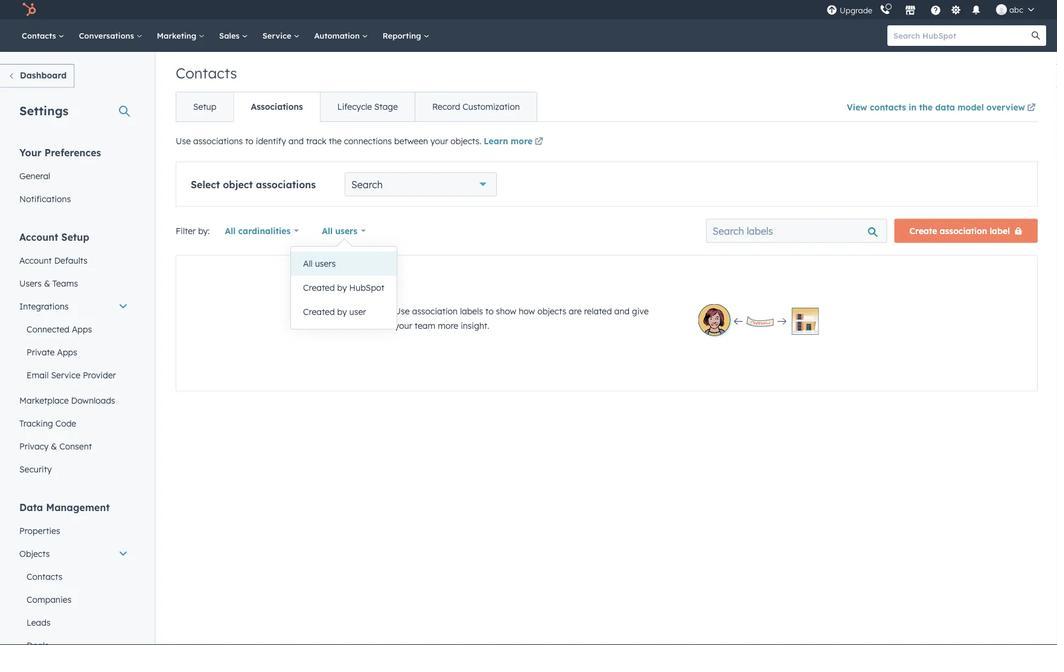 Task type: locate. For each thing, give the bounding box(es) containing it.
1 by from the top
[[337, 283, 347, 293]]

all users up created by hubspot
[[303, 258, 336, 269]]

your
[[431, 136, 448, 146], [395, 320, 412, 331]]

service down private apps link
[[51, 370, 80, 380]]

notifications button
[[966, 0, 987, 19]]

all users inside dropdown button
[[322, 226, 358, 236]]

calling icon image
[[880, 5, 891, 16]]

2 by from the top
[[337, 307, 347, 317]]

private apps link
[[12, 341, 135, 364]]

association left label
[[940, 226, 987, 236]]

and
[[288, 136, 304, 146], [614, 306, 630, 316]]

account defaults link
[[12, 249, 135, 272]]

account for account setup
[[19, 231, 58, 243]]

tracking code link
[[12, 412, 135, 435]]

0 vertical spatial to
[[245, 136, 254, 146]]

1 vertical spatial setup
[[61, 231, 89, 243]]

apps up email service provider
[[57, 347, 77, 357]]

1 vertical spatial all users
[[303, 258, 336, 269]]

contacts up setup link
[[176, 64, 237, 82]]

cardinalities
[[238, 226, 291, 236]]

0 horizontal spatial use
[[176, 136, 191, 146]]

objects
[[19, 549, 50, 559]]

1 vertical spatial &
[[51, 441, 57, 452]]

all users up all users button
[[322, 226, 358, 236]]

0 horizontal spatial service
[[51, 370, 80, 380]]

use associations to identify and track the connections between your objects.
[[176, 136, 484, 146]]

associations down setup link
[[193, 136, 243, 146]]

& inside "link"
[[51, 441, 57, 452]]

associations
[[193, 136, 243, 146], [256, 178, 316, 191]]

menu containing abc
[[826, 0, 1043, 19]]

record customization link
[[415, 92, 537, 121]]

2 link opens in a new window image from the top
[[535, 138, 543, 146]]

users up all users button
[[335, 226, 358, 236]]

1 vertical spatial service
[[51, 370, 80, 380]]

1 vertical spatial association
[[412, 306, 458, 316]]

account for account defaults
[[19, 255, 52, 266]]

service inside "account setup" element
[[51, 370, 80, 380]]

apps
[[72, 324, 92, 335], [57, 347, 77, 357]]

companies link
[[12, 588, 135, 611]]

select object associations
[[191, 178, 316, 191]]

hubspot image
[[22, 2, 36, 17]]

associations down identify
[[256, 178, 316, 191]]

contacts down hubspot link
[[22, 30, 58, 40]]

lifecycle
[[337, 101, 372, 112]]

associations link
[[233, 92, 320, 121]]

1 vertical spatial and
[[614, 306, 630, 316]]

2 vertical spatial contacts
[[27, 572, 62, 582]]

contacts link up companies
[[12, 566, 135, 588]]

0 horizontal spatial the
[[329, 136, 342, 146]]

2 account from the top
[[19, 255, 52, 266]]

1 vertical spatial the
[[329, 136, 342, 146]]

by left user
[[337, 307, 347, 317]]

search
[[351, 178, 383, 191]]

lifecycle stage link
[[320, 92, 415, 121]]

object
[[223, 178, 253, 191]]

0 vertical spatial contacts link
[[14, 19, 72, 52]]

contacts
[[870, 102, 906, 112]]

created for created by user
[[303, 307, 335, 317]]

1 horizontal spatial the
[[919, 102, 933, 112]]

marketplace downloads link
[[12, 389, 135, 412]]

reporting link
[[375, 19, 437, 52]]

how
[[519, 306, 535, 316]]

sales link
[[212, 19, 255, 52]]

more right learn
[[511, 136, 533, 146]]

identify
[[256, 136, 286, 146]]

menu
[[826, 0, 1043, 19]]

created inside button
[[303, 307, 335, 317]]

users up created by hubspot
[[315, 258, 336, 269]]

and inside use association labels to show how objects are related and give your team more insight.
[[614, 306, 630, 316]]

all inside popup button
[[225, 226, 236, 236]]

link opens in a new window image
[[1027, 101, 1036, 115], [1027, 104, 1036, 112]]

0 horizontal spatial association
[[412, 306, 458, 316]]

1 vertical spatial created
[[303, 307, 335, 317]]

and left track
[[288, 136, 304, 146]]

& right users
[[44, 278, 50, 289]]

0 vertical spatial and
[[288, 136, 304, 146]]

user
[[349, 307, 366, 317]]

association inside use association labels to show how objects are related and give your team more insight.
[[412, 306, 458, 316]]

data management element
[[12, 501, 135, 646]]

1 horizontal spatial all
[[303, 258, 313, 269]]

0 horizontal spatial more
[[438, 320, 458, 331]]

association inside button
[[940, 226, 987, 236]]

apps for connected apps
[[72, 324, 92, 335]]

1 horizontal spatial &
[[51, 441, 57, 452]]

all for all cardinalities popup button
[[225, 226, 236, 236]]

created down created by hubspot button
[[303, 307, 335, 317]]

0 vertical spatial associations
[[193, 136, 243, 146]]

0 vertical spatial your
[[431, 136, 448, 146]]

use down setup link
[[176, 136, 191, 146]]

service link
[[255, 19, 307, 52]]

use association labels to show how objects are related and give your team more insight.
[[395, 306, 649, 331]]

security link
[[12, 458, 135, 481]]

search button
[[1026, 25, 1046, 46]]

0 horizontal spatial to
[[245, 136, 254, 146]]

in
[[909, 102, 917, 112]]

& right privacy
[[51, 441, 57, 452]]

account up users
[[19, 255, 52, 266]]

more right team
[[438, 320, 458, 331]]

Search labels search field
[[706, 219, 887, 243]]

1 horizontal spatial association
[[940, 226, 987, 236]]

sales
[[219, 30, 242, 40]]

connected
[[27, 324, 69, 335]]

account setup element
[[12, 230, 135, 481]]

and left give at the right top of the page
[[614, 306, 630, 316]]

0 horizontal spatial &
[[44, 278, 50, 289]]

0 vertical spatial by
[[337, 283, 347, 293]]

dashboard
[[20, 70, 67, 81]]

to left identify
[[245, 136, 254, 146]]

general
[[19, 171, 50, 181]]

0 vertical spatial apps
[[72, 324, 92, 335]]

all cardinalities button
[[217, 219, 307, 243]]

all right by:
[[225, 226, 236, 236]]

0 vertical spatial contacts
[[22, 30, 58, 40]]

record
[[432, 101, 460, 112]]

created inside button
[[303, 283, 335, 293]]

1 horizontal spatial more
[[511, 136, 533, 146]]

to left show
[[486, 306, 494, 316]]

help image
[[931, 5, 941, 16]]

1 horizontal spatial and
[[614, 306, 630, 316]]

association up team
[[412, 306, 458, 316]]

hubspot
[[349, 283, 385, 293]]

contacts
[[22, 30, 58, 40], [176, 64, 237, 82], [27, 572, 62, 582]]

0 vertical spatial users
[[335, 226, 358, 236]]

by inside button
[[337, 307, 347, 317]]

to inside use association labels to show how objects are related and give your team more insight.
[[486, 306, 494, 316]]

contacts up companies
[[27, 572, 62, 582]]

0 horizontal spatial your
[[395, 320, 412, 331]]

2 created from the top
[[303, 307, 335, 317]]

1 vertical spatial to
[[486, 306, 494, 316]]

use right user
[[395, 306, 410, 316]]

by for hubspot
[[337, 283, 347, 293]]

objects.
[[451, 136, 482, 146]]

by inside button
[[337, 283, 347, 293]]

0 vertical spatial all users
[[322, 226, 358, 236]]

1 vertical spatial your
[[395, 320, 412, 331]]

navigation containing setup
[[176, 92, 537, 122]]

connections
[[344, 136, 392, 146]]

use inside use association labels to show how objects are related and give your team more insight.
[[395, 306, 410, 316]]

1 account from the top
[[19, 231, 58, 243]]

0 vertical spatial setup
[[193, 101, 216, 112]]

2 link opens in a new window image from the top
[[1027, 104, 1036, 112]]

create association label button
[[895, 219, 1038, 243]]

all users inside button
[[303, 258, 336, 269]]

list box
[[291, 247, 397, 329]]

by down all users button
[[337, 283, 347, 293]]

code
[[55, 418, 76, 429]]

0 vertical spatial association
[[940, 226, 987, 236]]

downloads
[[71, 395, 115, 406]]

0 vertical spatial account
[[19, 231, 58, 243]]

connected apps link
[[12, 318, 135, 341]]

1 created from the top
[[303, 283, 335, 293]]

marketplaces button
[[898, 0, 923, 19]]

created by hubspot button
[[291, 276, 397, 300]]

data management
[[19, 502, 110, 514]]

1 vertical spatial account
[[19, 255, 52, 266]]

marketplaces image
[[905, 5, 916, 16]]

integrations button
[[12, 295, 135, 318]]

all inside dropdown button
[[322, 226, 333, 236]]

more
[[511, 136, 533, 146], [438, 320, 458, 331]]

2 horizontal spatial all
[[322, 226, 333, 236]]

0 vertical spatial use
[[176, 136, 191, 146]]

provider
[[83, 370, 116, 380]]

conversations
[[79, 30, 136, 40]]

account setup
[[19, 231, 89, 243]]

1 vertical spatial use
[[395, 306, 410, 316]]

1 vertical spatial apps
[[57, 347, 77, 357]]

0 vertical spatial &
[[44, 278, 50, 289]]

0 vertical spatial more
[[511, 136, 533, 146]]

all up created by hubspot
[[303, 258, 313, 269]]

tracking code
[[19, 418, 76, 429]]

0 vertical spatial created
[[303, 283, 335, 293]]

use
[[176, 136, 191, 146], [395, 306, 410, 316]]

1 vertical spatial by
[[337, 307, 347, 317]]

0 horizontal spatial and
[[288, 136, 304, 146]]

customization
[[463, 101, 520, 112]]

0 vertical spatial the
[[919, 102, 933, 112]]

1 horizontal spatial to
[[486, 306, 494, 316]]

more inside use association labels to show how objects are related and give your team more insight.
[[438, 320, 458, 331]]

1 horizontal spatial use
[[395, 306, 410, 316]]

learn more
[[484, 136, 533, 146]]

&
[[44, 278, 50, 289], [51, 441, 57, 452]]

model
[[958, 102, 984, 112]]

1 vertical spatial users
[[315, 258, 336, 269]]

all up all users button
[[322, 226, 333, 236]]

account up 'account defaults'
[[19, 231, 58, 243]]

properties link
[[12, 520, 135, 543]]

created by user button
[[291, 300, 397, 324]]

users & teams link
[[12, 272, 135, 295]]

service right sales link
[[262, 30, 294, 40]]

connected apps
[[27, 324, 92, 335]]

0 horizontal spatial all
[[225, 226, 236, 236]]

your left team
[[395, 320, 412, 331]]

between
[[394, 136, 428, 146]]

users & teams
[[19, 278, 78, 289]]

team
[[415, 320, 436, 331]]

the right in
[[919, 102, 933, 112]]

the right track
[[329, 136, 342, 146]]

created up created by user
[[303, 283, 335, 293]]

apps down integrations button
[[72, 324, 92, 335]]

1 vertical spatial more
[[438, 320, 458, 331]]

search image
[[1032, 31, 1040, 40]]

1 horizontal spatial your
[[431, 136, 448, 146]]

association for create
[[940, 226, 987, 236]]

management
[[46, 502, 110, 514]]

1 link opens in a new window image from the top
[[1027, 101, 1036, 115]]

create
[[910, 226, 937, 236]]

1 horizontal spatial service
[[262, 30, 294, 40]]

navigation
[[176, 92, 537, 122]]

your left objects.
[[431, 136, 448, 146]]

settings link
[[949, 3, 964, 16]]

1 vertical spatial contacts link
[[12, 566, 135, 588]]

contacts link down hubspot link
[[14, 19, 72, 52]]

1 horizontal spatial associations
[[256, 178, 316, 191]]

link opens in a new window image
[[535, 135, 543, 149], [535, 138, 543, 146]]



Task type: vqa. For each thing, say whether or not it's contained in the screenshot.
Private Apps Apps
yes



Task type: describe. For each thing, give the bounding box(es) containing it.
settings image
[[951, 5, 962, 16]]

users inside button
[[315, 258, 336, 269]]

upgrade
[[840, 5, 873, 15]]

created by hubspot
[[303, 283, 385, 293]]

1 link opens in a new window image from the top
[[535, 135, 543, 149]]

list box containing all users
[[291, 247, 397, 329]]

filter by:
[[176, 226, 210, 236]]

insight.
[[461, 320, 489, 331]]

conversations link
[[72, 19, 150, 52]]

email
[[27, 370, 49, 380]]

tracking
[[19, 418, 53, 429]]

all users button
[[291, 252, 397, 276]]

1 horizontal spatial setup
[[193, 101, 216, 112]]

link opens in a new window image inside learn more link
[[535, 138, 543, 146]]

1 vertical spatial contacts
[[176, 64, 237, 82]]

0 horizontal spatial setup
[[61, 231, 89, 243]]

settings
[[19, 103, 69, 118]]

label
[[990, 226, 1010, 236]]

record customization
[[432, 101, 520, 112]]

email service provider
[[27, 370, 116, 380]]

marketplace
[[19, 395, 69, 406]]

gary orlando image
[[996, 4, 1007, 15]]

email service provider link
[[12, 364, 135, 387]]

abc
[[1010, 5, 1024, 14]]

automation link
[[307, 19, 375, 52]]

0 vertical spatial service
[[262, 30, 294, 40]]

stage
[[374, 101, 398, 112]]

account defaults
[[19, 255, 88, 266]]

create association label
[[910, 226, 1010, 236]]

give
[[632, 306, 649, 316]]

your preferences
[[19, 146, 101, 159]]

your inside use association labels to show how objects are related and give your team more insight.
[[395, 320, 412, 331]]

created for created by hubspot
[[303, 283, 335, 293]]

association for use
[[412, 306, 458, 316]]

track
[[306, 136, 327, 146]]

private apps
[[27, 347, 77, 357]]

preferences
[[45, 146, 101, 159]]

use for use associations to identify and track the connections between your objects.
[[176, 136, 191, 146]]

users inside dropdown button
[[335, 226, 358, 236]]

notifications image
[[971, 5, 982, 16]]

hubspot link
[[14, 2, 45, 17]]

general link
[[12, 165, 135, 187]]

search button
[[345, 172, 497, 197]]

created by user
[[303, 307, 366, 317]]

0 horizontal spatial associations
[[193, 136, 243, 146]]

& for privacy
[[51, 441, 57, 452]]

overview
[[987, 102, 1025, 112]]

your preferences element
[[12, 146, 135, 210]]

show
[[496, 306, 517, 316]]

by:
[[198, 226, 210, 236]]

apps for private apps
[[57, 347, 77, 357]]

all users button
[[314, 219, 374, 243]]

all for all users dropdown button
[[322, 226, 333, 236]]

all cardinalities
[[225, 226, 291, 236]]

by for user
[[337, 307, 347, 317]]

privacy & consent
[[19, 441, 92, 452]]

learn
[[484, 136, 508, 146]]

consent
[[59, 441, 92, 452]]

contacts inside data management element
[[27, 572, 62, 582]]

view
[[847, 102, 868, 112]]

objects
[[538, 306, 567, 316]]

marketplace downloads
[[19, 395, 115, 406]]

private
[[27, 347, 55, 357]]

teams
[[52, 278, 78, 289]]

all inside button
[[303, 258, 313, 269]]

help button
[[926, 0, 946, 19]]

contacts link for conversations link at the left top
[[14, 19, 72, 52]]

filter
[[176, 226, 196, 236]]

use for use association labels to show how objects are related and give your team more insight.
[[395, 306, 410, 316]]

learn more link
[[484, 135, 545, 149]]

leads
[[27, 617, 50, 628]]

integrations
[[19, 301, 69, 312]]

1 vertical spatial associations
[[256, 178, 316, 191]]

abc button
[[989, 0, 1042, 19]]

companies
[[27, 594, 71, 605]]

calling icon button
[[875, 2, 896, 18]]

& for users
[[44, 278, 50, 289]]

marketing link
[[150, 19, 212, 52]]

view contacts in the data model overview link
[[847, 94, 1038, 121]]

are
[[569, 306, 582, 316]]

contacts link for companies link
[[12, 566, 135, 588]]

associations
[[251, 101, 303, 112]]

privacy & consent link
[[12, 435, 135, 458]]

your
[[19, 146, 42, 159]]

data
[[935, 102, 955, 112]]

upgrade image
[[827, 5, 838, 16]]

defaults
[[54, 255, 88, 266]]

properties
[[19, 526, 60, 536]]

select
[[191, 178, 220, 191]]

objects button
[[12, 543, 135, 566]]

Search HubSpot search field
[[888, 25, 1036, 46]]

users
[[19, 278, 42, 289]]

marketing
[[157, 30, 199, 40]]

notifications link
[[12, 187, 135, 210]]

view contacts in the data model overview
[[847, 102, 1025, 112]]

dashboard link
[[0, 64, 74, 88]]



